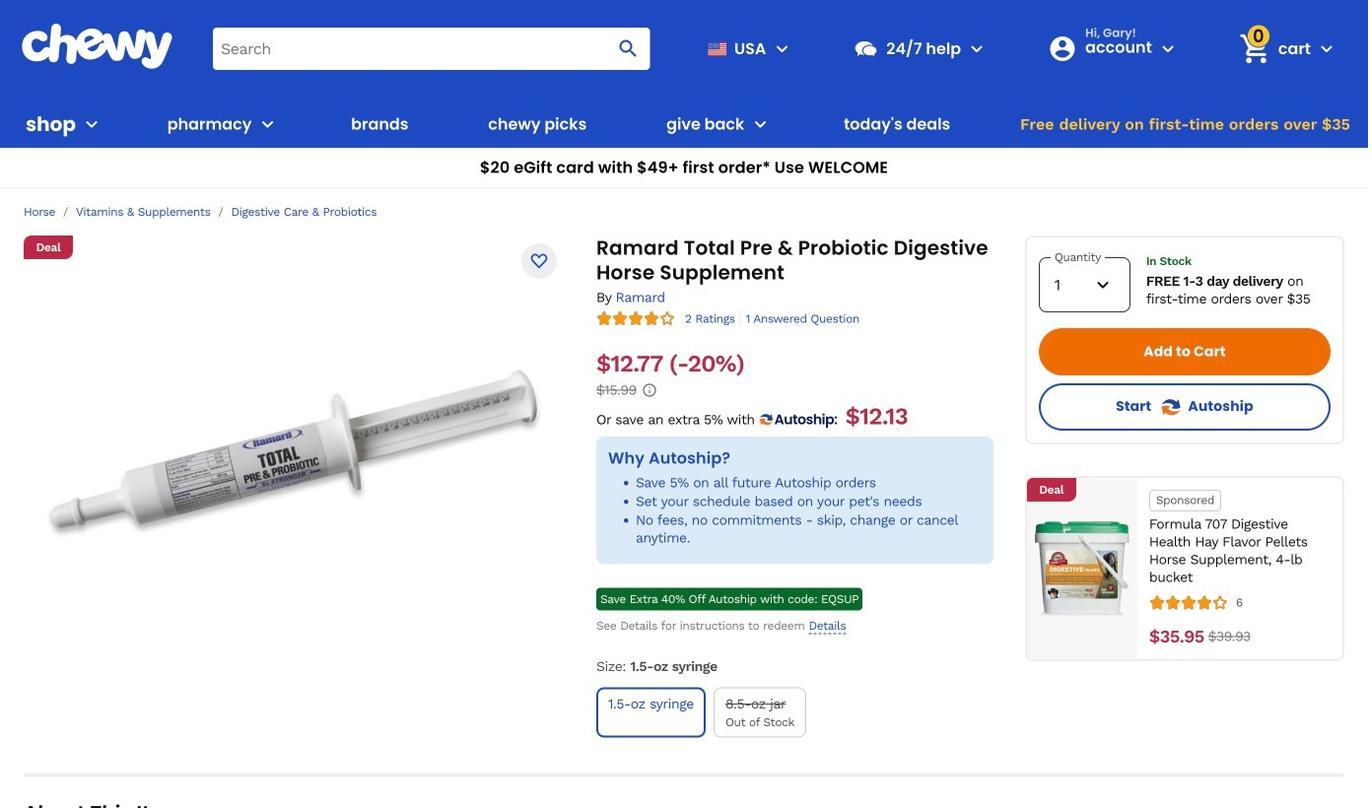Task type: vqa. For each thing, say whether or not it's contained in the screenshot.
nutrition
no



Task type: locate. For each thing, give the bounding box(es) containing it.
chewy support image
[[853, 36, 879, 61]]

submit search image
[[616, 37, 640, 60]]

chewy home image
[[21, 24, 174, 69]]

site banner
[[0, 0, 1369, 188]]

1 vertical spatial menu image
[[80, 112, 103, 136]]

ramard total pre & probiotic digestive horse supplement, 1.5-oz syringe slide 1 of 1 image
[[47, 370, 541, 537]]

0 horizontal spatial menu image
[[80, 112, 103, 136]]

Product search field
[[213, 27, 650, 70]]

items image
[[1238, 31, 1272, 66]]

formula 707 digestive health hay flavor pellets horse supplement, 4-lb bucket image
[[1035, 522, 1130, 616]]

group
[[593, 684, 998, 742]]

menu image down chewy home image
[[80, 112, 103, 136]]

menu image
[[770, 37, 794, 60], [80, 112, 103, 136]]

cart menu image
[[1315, 37, 1339, 60]]

None text field
[[597, 350, 745, 378], [597, 382, 637, 399], [846, 403, 908, 431], [1149, 626, 1205, 648], [1209, 626, 1251, 648], [597, 350, 745, 378], [597, 382, 637, 399], [846, 403, 908, 431], [1149, 626, 1205, 648], [1209, 626, 1251, 648]]

menu image up give back menu icon
[[770, 37, 794, 60]]

0 vertical spatial menu image
[[770, 37, 794, 60]]

give back menu image
[[749, 112, 772, 136]]



Task type: describe. For each thing, give the bounding box(es) containing it.
account menu image
[[1156, 37, 1180, 60]]

help menu image
[[965, 37, 989, 60]]

pharmacy menu image
[[256, 112, 279, 136]]

1 horizontal spatial menu image
[[770, 37, 794, 60]]

Search text field
[[213, 27, 650, 70]]



